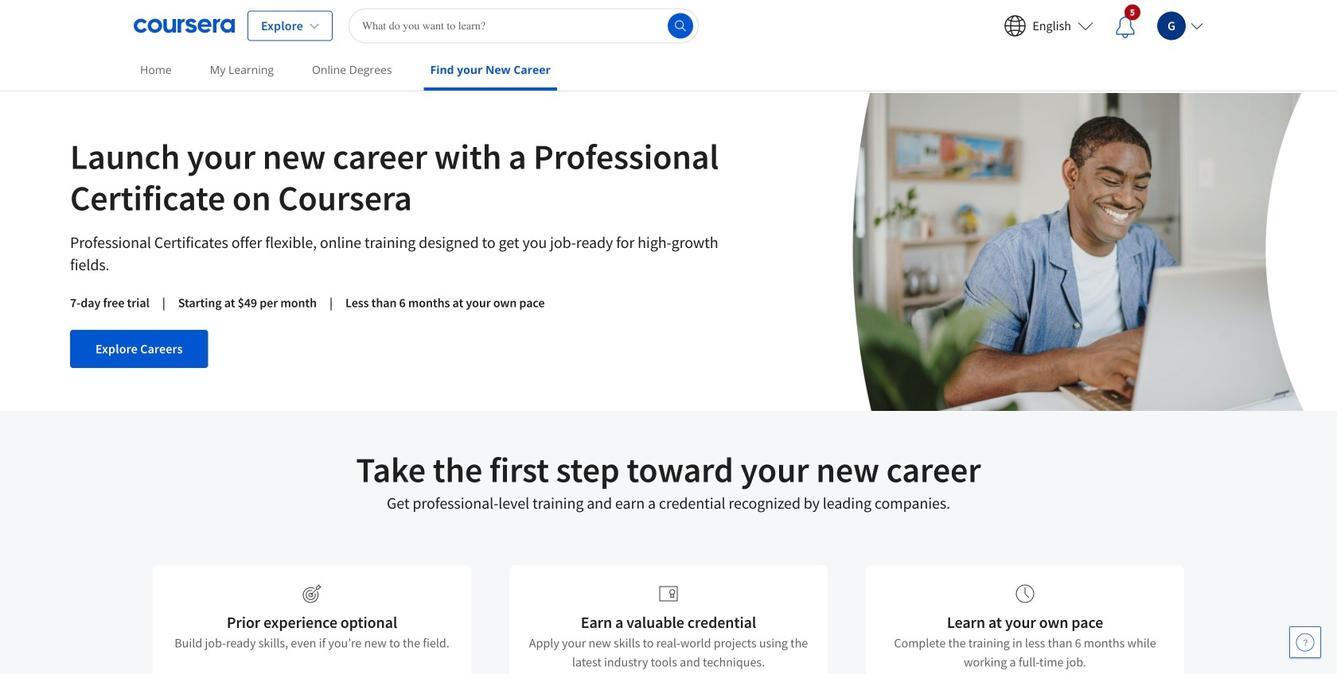 Task type: vqa. For each thing, say whether or not it's contained in the screenshot.
3rd December from the right
no



Task type: locate. For each thing, give the bounding box(es) containing it.
None search field
[[349, 8, 699, 43]]

help center image
[[1296, 634, 1315, 653]]

What do you want to learn? text field
[[349, 8, 699, 43]]



Task type: describe. For each thing, give the bounding box(es) containing it.
coursera image
[[134, 13, 235, 39]]



